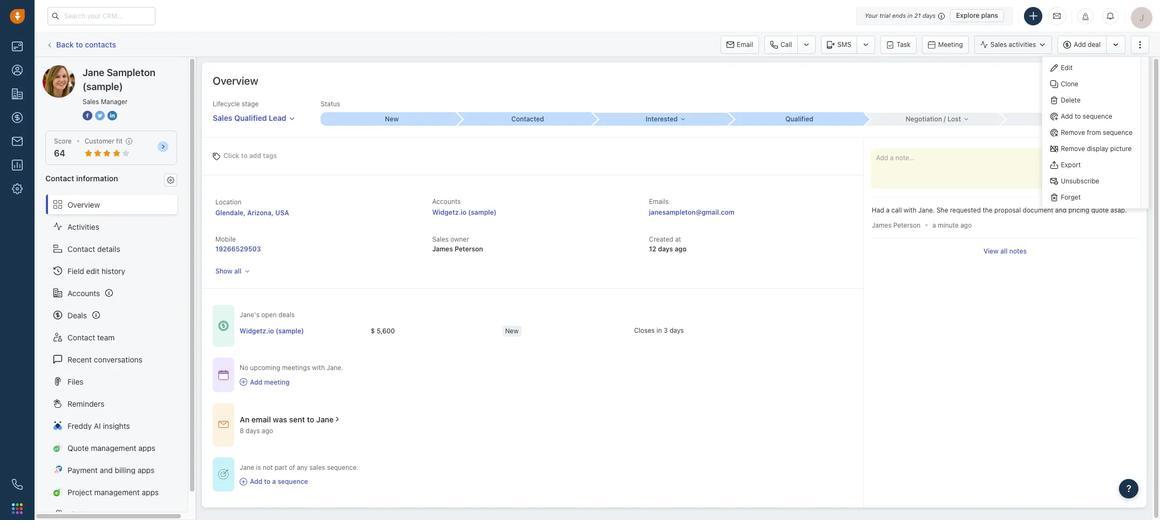 Task type: vqa. For each thing, say whether or not it's contained in the screenshot.
the filter
no



Task type: locate. For each thing, give the bounding box(es) containing it.
apps down payment and billing apps
[[142, 488, 159, 497]]

0 horizontal spatial ago
[[262, 427, 273, 435]]

remove for remove from sequence
[[1061, 128, 1085, 137]]

1 vertical spatial management
[[94, 488, 140, 497]]

james
[[872, 221, 892, 229], [432, 245, 453, 253]]

of
[[289, 464, 295, 472]]

ai
[[94, 421, 101, 431]]

explore plans link
[[950, 9, 1004, 22]]

customize
[[1069, 77, 1101, 85]]

widgetz.io (sample) link up the owner at the top left
[[432, 208, 497, 217]]

conversations
[[94, 355, 142, 364]]

add down upcoming on the left of the page
[[250, 378, 262, 386]]

with right call
[[904, 206, 917, 214]]

0 vertical spatial sequence
[[1083, 112, 1113, 120]]

0 horizontal spatial in
[[657, 327, 662, 335]]

0 horizontal spatial peterson
[[455, 245, 483, 253]]

with for meetings
[[312, 364, 325, 372]]

won / churned link
[[1000, 113, 1136, 126]]

add deal button
[[1058, 35, 1106, 54]]

1 horizontal spatial ago
[[675, 245, 687, 253]]

/ left 'lost'
[[944, 115, 946, 123]]

new
[[385, 115, 399, 123], [505, 327, 519, 335]]

accounts up deals
[[67, 289, 100, 298]]

with right meetings
[[312, 364, 325, 372]]

0 horizontal spatial qualified
[[234, 113, 267, 123]]

sequence up picture
[[1103, 128, 1133, 137]]

peterson down the owner at the top left
[[455, 245, 483, 253]]

/ inside the negotiation / lost "button"
[[944, 115, 946, 123]]

1 horizontal spatial james
[[872, 221, 892, 229]]

/ inside won / churned button
[[1062, 115, 1064, 123]]

1 vertical spatial in
[[657, 327, 662, 335]]

sampleton
[[83, 65, 120, 74], [107, 67, 155, 78]]

2 / from the left
[[1062, 115, 1064, 123]]

0 horizontal spatial /
[[944, 115, 946, 123]]

jane for jane sampleton (sample)
[[64, 65, 81, 74]]

remove
[[1061, 128, 1085, 137], [1061, 145, 1085, 153]]

/ right the won
[[1062, 115, 1064, 123]]

add left deal
[[1074, 40, 1086, 49]]

deals
[[67, 311, 87, 320]]

lifecycle
[[213, 100, 240, 108]]

customize overview button
[[1053, 73, 1136, 89]]

apps for project management apps
[[142, 488, 159, 497]]

jane. right meetings
[[327, 364, 343, 372]]

container_wx8msf4aqz5i3rn1 image
[[218, 321, 229, 332], [240, 379, 247, 386], [218, 420, 229, 430]]

remove down won / churned
[[1061, 128, 1085, 137]]

contact up recent at left
[[67, 333, 95, 342]]

a left call
[[886, 206, 890, 214]]

jane down back
[[64, 65, 81, 74]]

email
[[737, 40, 753, 48]]

jane.
[[918, 206, 935, 214], [327, 364, 343, 372]]

click to add tags
[[224, 151, 277, 160]]

explore
[[956, 11, 980, 19]]

container_wx8msf4aqz5i3rn1 image inside add to a sequence link
[[240, 478, 247, 486]]

location glendale, arizona, usa
[[215, 198, 289, 217]]

0 horizontal spatial james
[[432, 245, 453, 253]]

contact down activities
[[67, 244, 95, 254]]

19266529503
[[215, 245, 261, 253]]

in left 21
[[908, 12, 913, 19]]

container_wx8msf4aqz5i3rn1 image down no at the bottom left
[[240, 379, 247, 386]]

0 vertical spatial management
[[91, 444, 136, 453]]

1 vertical spatial all
[[234, 267, 241, 275]]

0 horizontal spatial overview
[[67, 200, 100, 209]]

mng settings image
[[167, 176, 174, 184]]

accounts for accounts widgetz.io (sample)
[[432, 198, 461, 206]]

0 vertical spatial contact
[[45, 174, 74, 183]]

phone element
[[6, 474, 28, 496]]

2 vertical spatial contact
[[67, 333, 95, 342]]

ago for 8 days ago
[[262, 427, 273, 435]]

0 vertical spatial widgetz.io (sample) link
[[432, 208, 497, 217]]

1 vertical spatial sequence
[[1103, 128, 1133, 137]]

ago down 'email'
[[262, 427, 273, 435]]

1 vertical spatial container_wx8msf4aqz5i3rn1 image
[[240, 379, 247, 386]]

widgetz.io (sample)
[[240, 327, 304, 335]]

contact down the 64 button
[[45, 174, 74, 183]]

0 vertical spatial widgetz.io
[[432, 208, 467, 217]]

sms button
[[821, 35, 857, 54]]

open
[[261, 311, 277, 319]]

tags
[[263, 151, 277, 160]]

all for view
[[1001, 247, 1008, 256]]

email button
[[721, 35, 759, 54]]

add to a sequence link
[[240, 477, 359, 487]]

1 horizontal spatial overview
[[213, 75, 258, 87]]

accounts inside the accounts widgetz.io (sample)
[[432, 198, 461, 206]]

and
[[1055, 206, 1067, 214], [100, 466, 113, 475]]

5,600
[[377, 327, 395, 335]]

new link
[[321, 112, 457, 126]]

sales for sales activities
[[991, 40, 1007, 49]]

james down the owner at the top left
[[432, 245, 453, 253]]

1 vertical spatial widgetz.io
[[240, 327, 274, 335]]

1 vertical spatial accounts
[[67, 289, 100, 298]]

apps
[[138, 444, 155, 453], [138, 466, 155, 475], [142, 488, 159, 497], [104, 510, 121, 519]]

2 vertical spatial container_wx8msf4aqz5i3rn1 image
[[218, 420, 229, 430]]

days down created
[[658, 245, 673, 253]]

widgetz.io up the owner at the top left
[[432, 208, 467, 217]]

container_wx8msf4aqz5i3rn1 image left 8
[[218, 420, 229, 430]]

jane for jane sampleton (sample) sales manager
[[83, 67, 104, 78]]

container_wx8msf4aqz5i3rn1 image left no at the bottom left
[[218, 370, 229, 381]]

sequence down the of
[[278, 478, 308, 486]]

jane left the is
[[240, 464, 254, 472]]

1 horizontal spatial a
[[886, 206, 890, 214]]

fit
[[116, 137, 122, 145]]

0 vertical spatial new
[[385, 115, 399, 123]]

closes
[[634, 327, 655, 335]]

add meeting link
[[240, 378, 343, 387]]

overview up activities
[[67, 200, 100, 209]]

1 / from the left
[[944, 115, 946, 123]]

0 vertical spatial in
[[908, 12, 913, 19]]

apps for quote management apps
[[138, 444, 155, 453]]

0 vertical spatial jane.
[[918, 206, 935, 214]]

at
[[675, 235, 681, 244]]

Search your CRM... text field
[[48, 7, 155, 25]]

add for add to a sequence
[[250, 478, 262, 486]]

apps up payment and billing apps
[[138, 444, 155, 453]]

recent conversations
[[67, 355, 142, 364]]

add meeting
[[250, 378, 290, 386]]

0 vertical spatial ago
[[961, 221, 972, 230]]

accounts up the owner at the top left
[[432, 198, 461, 206]]

all right show
[[234, 267, 241, 275]]

1 vertical spatial with
[[312, 364, 325, 372]]

apps right "billing"
[[138, 466, 155, 475]]

sequence up remove from sequence
[[1083, 112, 1113, 120]]

proposal
[[995, 206, 1021, 214]]

days inside created at 12 days ago
[[658, 245, 673, 253]]

(sample) down jane sampleton (sample) on the left top of page
[[83, 81, 123, 92]]

(sample)
[[122, 65, 153, 74], [83, 81, 123, 92], [468, 208, 497, 217], [276, 327, 304, 335]]

to for add to sequence
[[1075, 112, 1081, 120]]

jane for jane is not part of any sales sequence.
[[240, 464, 254, 472]]

upcoming
[[250, 364, 280, 372]]

to for click to add tags
[[241, 151, 248, 160]]

0 vertical spatial overview
[[213, 75, 258, 87]]

remove from sequence
[[1061, 128, 1133, 137]]

emails janesampleton@gmail.com
[[649, 198, 735, 217]]

jane. left she on the right top of the page
[[918, 206, 935, 214]]

1 horizontal spatial and
[[1055, 206, 1067, 214]]

james down had
[[872, 221, 892, 229]]

any
[[297, 464, 308, 472]]

container_wx8msf4aqz5i3rn1 image left add to a sequence on the bottom of the page
[[240, 478, 247, 486]]

details
[[97, 244, 120, 254]]

add down the is
[[250, 478, 262, 486]]

find more apps
[[67, 510, 121, 519]]

1 vertical spatial remove
[[1061, 145, 1085, 153]]

sampleton inside jane sampleton (sample) sales manager
[[107, 67, 155, 78]]

(sample) up the owner at the top left
[[468, 208, 497, 217]]

1 vertical spatial widgetz.io (sample) link
[[240, 326, 304, 336]]

with
[[904, 206, 917, 214], [312, 364, 325, 372]]

days right 21
[[923, 12, 936, 19]]

recent
[[67, 355, 92, 364]]

1 vertical spatial ago
[[675, 245, 687, 253]]

notes
[[1009, 247, 1027, 256]]

won / churned
[[1046, 115, 1093, 123]]

add to a sequence
[[250, 478, 308, 486]]

widgetz.io (sample) link down open
[[240, 326, 304, 336]]

1 vertical spatial overview
[[67, 200, 100, 209]]

from
[[1087, 128, 1101, 137]]

status
[[321, 100, 340, 108]]

1 horizontal spatial widgetz.io
[[432, 208, 467, 217]]

sales up facebook circled 'image' at the left
[[83, 98, 99, 106]]

was
[[273, 415, 287, 424]]

peterson inside sales owner james peterson
[[455, 245, 483, 253]]

add for add meeting
[[250, 378, 262, 386]]

ago down requested at the right top
[[961, 221, 972, 230]]

0 vertical spatial remove
[[1061, 128, 1085, 137]]

send email image
[[1053, 11, 1061, 20]]

days right 3
[[670, 327, 684, 335]]

1 horizontal spatial accounts
[[432, 198, 461, 206]]

0 horizontal spatial accounts
[[67, 289, 100, 298]]

0 vertical spatial accounts
[[432, 198, 461, 206]]

add
[[249, 151, 261, 160]]

0 horizontal spatial with
[[312, 364, 325, 372]]

0 horizontal spatial and
[[100, 466, 113, 475]]

(sample) inside jane sampleton (sample) sales manager
[[83, 81, 123, 92]]

sales qualified lead link
[[213, 109, 296, 124]]

sequence for remove from sequence
[[1103, 128, 1133, 137]]

in left 3
[[657, 327, 662, 335]]

glendale,
[[215, 209, 246, 217]]

sales inside sales owner james peterson
[[432, 235, 449, 244]]

1 vertical spatial a
[[933, 221, 936, 230]]

all right view
[[1001, 247, 1008, 256]]

sales left the 'activities'
[[991, 40, 1007, 49]]

sampleton up the manager
[[107, 67, 155, 78]]

1 horizontal spatial with
[[904, 206, 917, 214]]

0 horizontal spatial widgetz.io (sample) link
[[240, 326, 304, 336]]

sequence
[[1083, 112, 1113, 120], [1103, 128, 1133, 137], [278, 478, 308, 486]]

21
[[915, 12, 921, 19]]

forget
[[1061, 193, 1081, 201]]

/
[[944, 115, 946, 123], [1062, 115, 1064, 123]]

qualified link
[[728, 112, 864, 126]]

facebook circled image
[[83, 110, 92, 121]]

1 vertical spatial james
[[432, 245, 453, 253]]

interested
[[646, 115, 678, 123]]

jane inside jane sampleton (sample) sales manager
[[83, 67, 104, 78]]

container_wx8msf4aqz5i3rn1 image
[[218, 370, 229, 381], [334, 416, 341, 423], [218, 469, 229, 480], [240, 478, 247, 486]]

ago
[[961, 221, 972, 230], [675, 245, 687, 253], [262, 427, 273, 435]]

more
[[84, 510, 102, 519]]

add
[[1074, 40, 1086, 49], [1061, 112, 1073, 120], [250, 378, 262, 386], [250, 478, 262, 486]]

overview
[[1103, 77, 1130, 85]]

a left minute
[[933, 221, 936, 230]]

management down payment and billing apps
[[94, 488, 140, 497]]

2 horizontal spatial a
[[933, 221, 936, 230]]

widgetz.io down "jane's"
[[240, 327, 274, 335]]

call
[[781, 40, 792, 48]]

0 vertical spatial with
[[904, 206, 917, 214]]

2 remove from the top
[[1061, 145, 1085, 153]]

lost
[[948, 115, 961, 123]]

container_wx8msf4aqz5i3rn1 image right sent
[[334, 416, 341, 423]]

peterson down call
[[894, 221, 921, 229]]

negotiation
[[906, 115, 942, 123]]

2 horizontal spatial ago
[[961, 221, 972, 230]]

0 vertical spatial and
[[1055, 206, 1067, 214]]

0 horizontal spatial widgetz.io
[[240, 327, 274, 335]]

had
[[872, 206, 884, 214]]

and left "billing"
[[100, 466, 113, 475]]

sales left the owner at the top left
[[432, 235, 449, 244]]

add inside button
[[1074, 40, 1086, 49]]

deals
[[278, 311, 295, 319]]

call
[[892, 206, 902, 214]]

to for back to contacts
[[76, 40, 83, 49]]

widgetz.io inside the accounts widgetz.io (sample)
[[432, 208, 467, 217]]

remove up the export
[[1061, 145, 1085, 153]]

apps right the more
[[104, 510, 121, 519]]

1 horizontal spatial peterson
[[894, 221, 921, 229]]

1 vertical spatial and
[[100, 466, 113, 475]]

(sample) up the manager
[[122, 65, 153, 74]]

widgetz.io inside row
[[240, 327, 274, 335]]

8
[[240, 427, 244, 435]]

and down the forget
[[1055, 206, 1067, 214]]

container_wx8msf4aqz5i3rn1 image left widgetz.io (sample)
[[218, 321, 229, 332]]

jane's
[[240, 311, 260, 319]]

jane. for call
[[918, 206, 935, 214]]

1 horizontal spatial all
[[1001, 247, 1008, 256]]

phone image
[[12, 479, 23, 490]]

ago down at
[[675, 245, 687, 253]]

1 remove from the top
[[1061, 128, 1085, 137]]

0 vertical spatial all
[[1001, 247, 1008, 256]]

0 horizontal spatial all
[[234, 267, 241, 275]]

row
[[240, 320, 766, 343]]

1 vertical spatial peterson
[[455, 245, 483, 253]]

jane down contacts on the top left of the page
[[83, 67, 104, 78]]

(sample) inside the accounts widgetz.io (sample)
[[468, 208, 497, 217]]

mobile
[[215, 235, 236, 244]]

(sample) for jane sampleton (sample)
[[122, 65, 153, 74]]

1 horizontal spatial jane.
[[918, 206, 935, 214]]

apps for find more apps
[[104, 510, 121, 519]]

add right the won
[[1061, 112, 1073, 120]]

arizona,
[[247, 209, 274, 217]]

accounts
[[432, 198, 461, 206], [67, 289, 100, 298]]

0 horizontal spatial jane.
[[327, 364, 343, 372]]

part
[[275, 464, 287, 472]]

1 vertical spatial contact
[[67, 244, 95, 254]]

add for add to sequence
[[1061, 112, 1073, 120]]

in
[[908, 12, 913, 19], [657, 327, 662, 335]]

management up payment and billing apps
[[91, 444, 136, 453]]

lead
[[269, 113, 286, 123]]

0 horizontal spatial a
[[272, 478, 276, 486]]

information
[[76, 174, 118, 183]]

1 horizontal spatial /
[[1062, 115, 1064, 123]]

days inside row
[[670, 327, 684, 335]]

unsubscribe
[[1061, 177, 1099, 185]]

contact
[[45, 174, 74, 183], [67, 244, 95, 254], [67, 333, 95, 342]]

overview up 'lifecycle stage'
[[213, 75, 258, 87]]

sampleton down contacts on the top left of the page
[[83, 65, 120, 74]]

1 horizontal spatial qualified
[[786, 115, 814, 123]]

1 vertical spatial jane.
[[327, 364, 343, 372]]

1 vertical spatial new
[[505, 327, 519, 335]]

2 vertical spatial sequence
[[278, 478, 308, 486]]

a down not
[[272, 478, 276, 486]]

sales down lifecycle
[[213, 113, 232, 123]]

/ for lost
[[944, 115, 946, 123]]

2 vertical spatial ago
[[262, 427, 273, 435]]



Task type: describe. For each thing, give the bounding box(es) containing it.
0 vertical spatial peterson
[[894, 221, 921, 229]]

1 horizontal spatial in
[[908, 12, 913, 19]]

won
[[1046, 115, 1060, 123]]

sampleton for jane sampleton (sample)
[[83, 65, 120, 74]]

sms
[[838, 40, 851, 48]]

remove display picture
[[1061, 145, 1132, 153]]

add for add deal
[[1074, 40, 1086, 49]]

document
[[1023, 206, 1054, 214]]

the
[[983, 206, 993, 214]]

add deal
[[1074, 40, 1101, 49]]

0 vertical spatial james
[[872, 221, 892, 229]]

picture
[[1110, 145, 1132, 153]]

sales qualified lead
[[213, 113, 286, 123]]

view all notes
[[984, 247, 1027, 256]]

container_wx8msf4aqz5i3rn1 image left the is
[[218, 469, 229, 480]]

churned
[[1066, 115, 1093, 123]]

your
[[865, 12, 878, 19]]

contact team
[[67, 333, 115, 342]]

project
[[67, 488, 92, 497]]

freshworks switcher image
[[12, 504, 23, 514]]

/ for churned
[[1062, 115, 1064, 123]]

contact for contact team
[[67, 333, 95, 342]]

sales inside jane sampleton (sample) sales manager
[[83, 98, 99, 106]]

management for quote
[[91, 444, 136, 453]]

contact for contact details
[[67, 244, 95, 254]]

ago for a minute ago
[[961, 221, 972, 230]]

task
[[897, 40, 911, 48]]

64
[[54, 149, 65, 158]]

project management apps
[[67, 488, 159, 497]]

1 horizontal spatial widgetz.io (sample) link
[[432, 208, 497, 217]]

call button
[[765, 35, 798, 54]]

(sample) for jane sampleton (sample) sales manager
[[83, 81, 123, 92]]

created
[[649, 235, 673, 244]]

contacted link
[[457, 112, 592, 126]]

closes in 3 days
[[634, 327, 684, 335]]

sampleton for jane sampleton (sample) sales manager
[[107, 67, 155, 78]]

team
[[97, 333, 115, 342]]

mobile 19266529503
[[215, 235, 261, 253]]

jane sampleton (sample) sales manager
[[83, 67, 155, 106]]

no
[[240, 364, 248, 372]]

minute
[[938, 221, 959, 230]]

jane right sent
[[316, 415, 334, 424]]

show
[[215, 267, 233, 275]]

janesampleton@gmail.com link
[[649, 207, 735, 218]]

payment
[[67, 466, 98, 475]]

pricing
[[1069, 206, 1090, 214]]

64 button
[[54, 149, 65, 158]]

twitter circled image
[[95, 110, 105, 121]]

view all notes link
[[984, 247, 1027, 256]]

customer fit
[[85, 137, 122, 145]]

2 vertical spatial a
[[272, 478, 276, 486]]

score 64
[[54, 137, 72, 158]]

linkedin circled image
[[107, 110, 117, 121]]

manager
[[101, 98, 128, 106]]

meeting
[[938, 40, 963, 48]]

sales for sales owner james peterson
[[432, 235, 449, 244]]

interested link
[[592, 113, 728, 126]]

score
[[54, 137, 72, 145]]

days right 8
[[246, 427, 260, 435]]

management for project
[[94, 488, 140, 497]]

display
[[1087, 145, 1109, 153]]

contact for contact information
[[45, 174, 74, 183]]

edit
[[86, 266, 99, 276]]

activities
[[1009, 40, 1036, 49]]

insights
[[103, 421, 130, 431]]

payment and billing apps
[[67, 466, 155, 475]]

james peterson
[[872, 221, 921, 229]]

ago inside created at 12 days ago
[[675, 245, 687, 253]]

trial
[[880, 12, 891, 19]]

contacted
[[511, 115, 544, 123]]

0 horizontal spatial new
[[385, 115, 399, 123]]

plans
[[981, 11, 998, 19]]

sales for sales qualified lead
[[213, 113, 232, 123]]

call link
[[765, 35, 798, 54]]

19266529503 link
[[215, 245, 261, 253]]

container_wx8msf4aqz5i3rn1 image inside the "add meeting" link
[[240, 379, 247, 386]]

contacts
[[85, 40, 116, 49]]

12
[[649, 245, 656, 253]]

find
[[67, 510, 82, 519]]

interested button
[[592, 113, 728, 126]]

jane sampleton (sample)
[[64, 65, 153, 74]]

1 horizontal spatial new
[[505, 327, 519, 335]]

all for show
[[234, 267, 241, 275]]

(sample) for accounts widgetz.io (sample)
[[468, 208, 497, 217]]

email
[[251, 415, 271, 424]]

$ 5,600
[[371, 327, 395, 335]]

in inside row
[[657, 327, 662, 335]]

meeting button
[[922, 35, 969, 54]]

0 vertical spatial container_wx8msf4aqz5i3rn1 image
[[218, 321, 229, 332]]

james inside sales owner james peterson
[[432, 245, 453, 253]]

0 vertical spatial a
[[886, 206, 890, 214]]

freddy ai insights
[[67, 421, 130, 431]]

sequence.
[[327, 464, 359, 472]]

sales
[[309, 464, 325, 472]]

asap.
[[1111, 206, 1127, 214]]

an email was sent to jane
[[240, 415, 334, 424]]

3
[[664, 327, 668, 335]]

deal
[[1088, 40, 1101, 49]]

not
[[263, 464, 273, 472]]

row containing closes in 3 days
[[240, 320, 766, 343]]

with for call
[[904, 206, 917, 214]]

delete
[[1061, 96, 1081, 104]]

remove for remove display picture
[[1061, 145, 1085, 153]]

jane. for meetings
[[327, 364, 343, 372]]

jane is not part of any sales sequence.
[[240, 464, 359, 472]]

won / churned button
[[1000, 113, 1136, 126]]

edit
[[1061, 64, 1073, 72]]

created at 12 days ago
[[649, 235, 687, 253]]

customer
[[85, 137, 114, 145]]

your trial ends in 21 days
[[865, 12, 936, 19]]

export
[[1061, 161, 1081, 169]]

add to sequence
[[1061, 112, 1113, 120]]

sequence for add to sequence
[[1083, 112, 1113, 120]]

sales activities
[[991, 40, 1036, 49]]

quote
[[67, 444, 89, 453]]

contact details
[[67, 244, 120, 254]]

quote
[[1091, 206, 1109, 214]]

(sample) down deals
[[276, 327, 304, 335]]

accounts for accounts
[[67, 289, 100, 298]]

to for add to a sequence
[[264, 478, 271, 486]]



